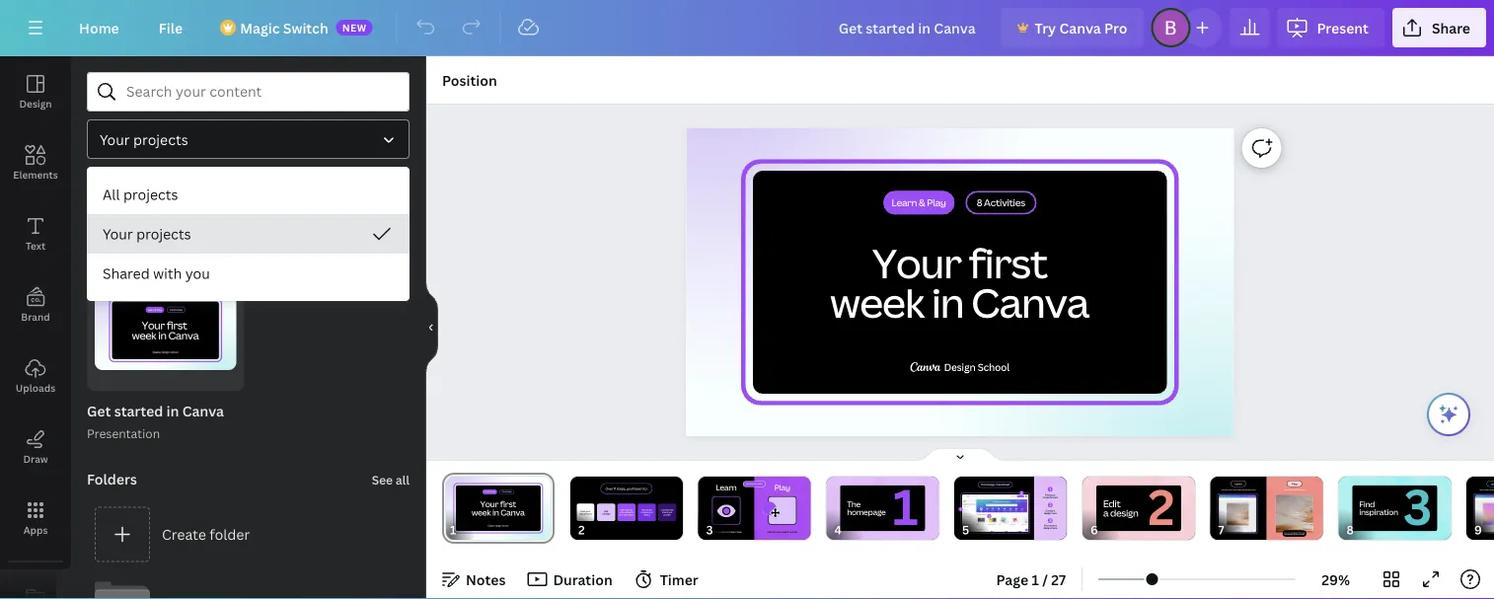 Task type: describe. For each thing, give the bounding box(es) containing it.
brand button
[[0, 270, 71, 341]]

0 vertical spatial in
[[932, 275, 964, 329]]

all for designs
[[396, 242, 410, 259]]

text
[[26, 239, 46, 252]]

Select ownership filter button
[[87, 119, 410, 159]]

explore
[[1293, 514, 1300, 516]]

see for folders
[[372, 472, 393, 488]]

27 inside 1 of 27 group
[[223, 373, 235, 386]]

with inside get inspired with elements and templates
[[619, 511, 624, 514]]

canva inside get started in canva presentation
[[182, 402, 224, 421]]

get for started
[[87, 402, 111, 421]]

file button
[[143, 8, 199, 47]]

your first
[[873, 235, 1048, 290]]

draw
[[23, 452, 48, 466]]

watch
[[1229, 489, 1233, 491]]

file
[[159, 18, 183, 37]]

2 horizontal spatial design
[[1111, 507, 1139, 520]]

designs
[[87, 240, 140, 259]]

notes
[[466, 570, 506, 589]]

click
[[1222, 489, 1225, 491]]

create folder
[[162, 525, 250, 544]]

page 1 / 27
[[997, 570, 1066, 589]]

all for all projects
[[103, 185, 120, 204]]

create inside "button"
[[162, 525, 206, 544]]

folder
[[210, 525, 250, 544]]

duration
[[553, 570, 613, 589]]

resize
[[1249, 489, 1253, 491]]

it
[[788, 531, 789, 534]]

1 text from the left
[[1254, 489, 1257, 491]]

collaborate, share and publish
[[661, 509, 674, 517]]

1 of 27
[[197, 373, 235, 386]]

folders
[[87, 470, 137, 489]]

your up all button
[[100, 130, 130, 149]]

time
[[1296, 512, 1300, 514]]

share
[[1433, 18, 1471, 37]]

find
[[1486, 489, 1489, 491]]

design inside "find your projects here create a design here find recent designs here"
[[1045, 512, 1052, 515]]

all projects
[[103, 185, 178, 204]]

apps
[[23, 523, 48, 537]]

find inspiration 3
[[1360, 473, 1433, 540]]

duration button
[[522, 564, 621, 595]]

0 horizontal spatial edit a design
[[602, 510, 610, 515]]

watch a video and learn how interact and make it happen
[[711, 531, 798, 534]]

shared with you button
[[87, 254, 410, 293]]

0 horizontal spatial edit
[[604, 510, 608, 513]]

how to find and add button
[[1467, 477, 1495, 540]]

projects up shared with you
[[136, 225, 191, 243]]

to inside how to find and add button
[[1484, 489, 1486, 491]]

1 horizontal spatial how
[[1234, 489, 1237, 491]]

position button
[[434, 64, 505, 96]]

Search your content search field
[[126, 73, 397, 111]]

your for find your way around
[[586, 510, 590, 513]]

play
[[775, 483, 791, 493]]

the
[[847, 499, 861, 510]]

27 inside page 1 / 27 button
[[1052, 570, 1066, 589]]

photos
[[641, 511, 648, 514]]

all projects button
[[87, 175, 410, 214]]

your projects inside option
[[103, 225, 191, 243]]

position
[[442, 71, 497, 89]]

page
[[997, 570, 1029, 589]]

see all button for folders
[[370, 460, 412, 499]]

get for inspired
[[620, 509, 624, 512]]

page 1 / 27 button
[[989, 564, 1074, 595]]

in inside get started in canva presentation
[[166, 402, 179, 421]]

and inside get inspired with elements and templates
[[619, 514, 623, 517]]

way
[[580, 512, 584, 515]]

collaborate,
[[661, 509, 674, 512]]

how to find and add
[[1481, 489, 1495, 491]]

happen
[[790, 531, 798, 534]]

home
[[79, 18, 119, 37]]

canva assistant image
[[1438, 403, 1461, 427]]

get started in canva group
[[87, 270, 244, 444]]

shared with you
[[103, 264, 210, 283]]

create inside "find your projects here create a design here find recent designs here"
[[1046, 509, 1054, 513]]

you
[[185, 264, 210, 283]]

with inside shared with you button
[[153, 264, 182, 283]]

find for 3
[[1360, 499, 1375, 510]]

homepage
[[847, 507, 886, 518]]

your left the first
[[873, 235, 962, 290]]

a left video
[[719, 531, 720, 534]]

make
[[781, 531, 787, 534]]

add
[[1493, 489, 1495, 491]]

uploads
[[16, 381, 55, 394]]

videos
[[644, 514, 650, 517]]

all projects option
[[87, 175, 410, 214]]

try canva pro
[[1035, 18, 1128, 37]]

1 of 27 group
[[87, 270, 244, 392]]

and inside work with photos and videos
[[649, 511, 653, 514]]

side panel tab list
[[0, 56, 71, 599]]

find your projects here create a design here find recent designs here
[[1043, 494, 1058, 530]]

brand
[[21, 310, 50, 323]]

hide image
[[426, 280, 438, 375]]

watch
[[711, 531, 718, 534]]

design
[[19, 97, 52, 110]]

your projects option
[[87, 214, 410, 254]]

magic
[[240, 18, 280, 37]]

get inspired with elements and templates
[[619, 509, 634, 517]]

0 vertical spatial here
[[1053, 496, 1058, 500]]

of
[[206, 373, 220, 386]]

1 up "find your projects here create a design here find recent designs here"
[[1050, 487, 1052, 492]]

add,
[[1239, 489, 1242, 491]]

create folder button
[[87, 499, 410, 570]]

share
[[662, 511, 668, 514]]

inspiration
[[1360, 507, 1399, 518]]

the homepage 1
[[847, 473, 919, 540]]

work with photos and videos
[[641, 509, 653, 517]]

recent
[[1050, 524, 1057, 527]]

1 horizontal spatial edit a design
[[1104, 497, 1139, 520]]

it's time to explore
[[1290, 512, 1300, 516]]

find for projects
[[1046, 494, 1050, 497]]

29% button
[[1304, 564, 1368, 595]]



Task type: vqa. For each thing, say whether or not it's contained in the screenshot.
templates
yes



Task type: locate. For each thing, give the bounding box(es) containing it.
0 vertical spatial get
[[87, 402, 111, 421]]

1 see all button from the top
[[370, 230, 412, 270]]

2
[[1148, 473, 1176, 540], [1021, 491, 1023, 496], [1050, 502, 1052, 508]]

0 horizontal spatial to
[[1237, 489, 1239, 491]]

all
[[396, 242, 410, 259], [396, 472, 410, 488]]

work
[[642, 509, 647, 512]]

1 horizontal spatial get
[[620, 509, 624, 512]]

0 horizontal spatial text
[[1254, 489, 1257, 491]]

and inside button
[[1489, 489, 1492, 491]]

1
[[197, 373, 203, 386], [893, 473, 919, 540], [1050, 487, 1052, 492], [960, 507, 962, 512], [1032, 570, 1040, 589]]

and right share on the left
[[668, 511, 672, 514]]

it's
[[1291, 512, 1295, 514]]

design up recent
[[1045, 512, 1052, 515]]

2 see all button from the top
[[370, 460, 412, 499]]

see
[[372, 242, 393, 259], [372, 472, 393, 488]]

edit
[[1243, 489, 1246, 491]]

edit right "find your projects here create a design here find recent designs here"
[[1104, 497, 1121, 510]]

27 right /
[[1052, 570, 1066, 589]]

with left the
[[1294, 489, 1297, 491]]

0 vertical spatial see all
[[372, 242, 410, 259]]

1 vertical spatial see all
[[372, 472, 410, 488]]

2 horizontal spatial 3
[[1404, 473, 1433, 540]]

magic switch
[[240, 18, 328, 37]]

0 vertical spatial how
[[1234, 489, 1237, 491]]

0 horizontal spatial create
[[162, 525, 206, 544]]

with right work
[[648, 509, 652, 512]]

video
[[721, 531, 727, 534]]

1 vertical spatial in
[[166, 402, 179, 421]]

main menu bar
[[0, 0, 1495, 56]]

Page title text field
[[465, 520, 473, 540]]

0 vertical spatial see
[[372, 242, 393, 259]]

1 all from the top
[[396, 242, 410, 259]]

1 vertical spatial 27
[[1052, 570, 1066, 589]]

projects up designs
[[123, 185, 178, 204]]

1 horizontal spatial text
[[1300, 489, 1303, 491]]

your
[[1051, 494, 1056, 497], [586, 510, 590, 513]]

design
[[1111, 507, 1139, 520], [1045, 512, 1052, 515], [604, 512, 610, 515]]

0 horizontal spatial design
[[604, 512, 610, 515]]

1 left /
[[1032, 570, 1040, 589]]

your for find your projects here create a design here find recent designs here
[[1051, 494, 1056, 497]]

design button
[[0, 56, 71, 127]]

1 vertical spatial see all button
[[370, 460, 412, 499]]

2 left click
[[1148, 473, 1176, 540]]

with left the elements
[[619, 511, 624, 514]]

your projects down all projects on the top
[[103, 225, 191, 243]]

apps button
[[0, 483, 71, 554]]

how right learn on the bottom
[[738, 531, 742, 534]]

presentation
[[87, 426, 160, 442]]

text button
[[0, 198, 71, 270]]

1 horizontal spatial 2
[[1050, 502, 1052, 508]]

projects
[[133, 130, 188, 149], [123, 185, 178, 204], [136, 225, 191, 243], [1043, 496, 1053, 500]]

0 horizontal spatial 3
[[989, 514, 991, 519]]

3 right inspiration at the right
[[1404, 473, 1433, 540]]

all
[[121, 184, 138, 203], [103, 185, 120, 204]]

0 horizontal spatial 2
[[1021, 491, 1023, 496]]

1 vertical spatial canva
[[972, 275, 1090, 329]]

0 vertical spatial your projects
[[100, 130, 188, 149]]

and left "add"
[[1489, 489, 1492, 491]]

with inside work with photos and videos
[[648, 509, 652, 512]]

your projects button
[[87, 214, 410, 254]]

designs
[[1044, 527, 1052, 530]]

text
[[1254, 489, 1257, 491], [1300, 489, 1303, 491]]

0 vertical spatial 27
[[223, 373, 235, 386]]

0 horizontal spatial in
[[166, 402, 179, 421]]

your projects up all projects on the top
[[100, 130, 188, 149]]

find inside find inspiration 3
[[1360, 499, 1375, 510]]

2 text from the left
[[1300, 489, 1303, 491]]

interact
[[768, 531, 776, 534]]

Design title text field
[[823, 8, 994, 47]]

2 vertical spatial canva
[[182, 402, 224, 421]]

get started in canva presentation
[[87, 402, 224, 442]]

find inside find your way around
[[581, 510, 585, 513]]

switch
[[283, 18, 328, 37]]

projects up recent
[[1043, 496, 1053, 500]]

0 horizontal spatial your
[[586, 510, 590, 513]]

your up recent
[[1051, 494, 1056, 497]]

see all for folders
[[372, 472, 410, 488]]

1 horizontal spatial design
[[1045, 512, 1052, 515]]

27 right of
[[223, 373, 235, 386]]

to inside 'it's time to explore'
[[1290, 514, 1292, 516]]

learn
[[732, 531, 737, 534]]

2 vertical spatial here
[[1053, 527, 1058, 530]]

edit a design right "find your projects here create a design here find recent designs here"
[[1104, 497, 1139, 520]]

your up shared
[[103, 225, 133, 243]]

2 see from the top
[[372, 472, 393, 488]]

0 horizontal spatial get
[[87, 402, 111, 421]]

experiment
[[1285, 489, 1293, 491]]

find
[[1046, 494, 1050, 497], [1360, 499, 1375, 510], [581, 510, 585, 513], [1045, 524, 1049, 527]]

1 vertical spatial get
[[620, 509, 624, 512]]

find for way
[[581, 510, 585, 513]]

templates
[[624, 514, 634, 517]]

to
[[1237, 489, 1239, 491], [1484, 489, 1486, 491], [1290, 514, 1292, 516]]

3 left "find your projects here create a design here find recent designs here"
[[989, 514, 991, 519]]

with left you
[[153, 264, 182, 283]]

1 vertical spatial all
[[396, 472, 410, 488]]

edit right around
[[604, 510, 608, 513]]

see for designs
[[372, 242, 393, 259]]

your inside find your way around
[[586, 510, 590, 513]]

1 inside button
[[1032, 570, 1040, 589]]

and
[[1226, 489, 1229, 491], [1246, 489, 1249, 491], [1489, 489, 1492, 491], [649, 511, 653, 514], [668, 511, 672, 514], [619, 514, 623, 517], [727, 531, 731, 534], [777, 531, 781, 534]]

page 1 image
[[442, 477, 555, 540]]

edit a design
[[1104, 497, 1139, 520], [602, 510, 610, 515]]

week in canva
[[831, 275, 1090, 329]]

inspired
[[625, 509, 633, 512]]

and right click
[[1226, 489, 1229, 491]]

get left inspired
[[620, 509, 624, 512]]

1 inside group
[[197, 373, 203, 386]]

0 vertical spatial create
[[1046, 509, 1054, 513]]

to left "find"
[[1484, 489, 1486, 491]]

how
[[1234, 489, 1237, 491], [738, 531, 742, 534]]

projects inside "find your projects here create a design here find recent designs here"
[[1043, 496, 1053, 500]]

2 see all from the top
[[372, 472, 410, 488]]

your right way
[[586, 510, 590, 513]]

get up presentation in the bottom left of the page
[[87, 402, 111, 421]]

design right around
[[604, 512, 610, 515]]

0 vertical spatial see all button
[[370, 230, 412, 270]]

around
[[584, 512, 592, 515]]

1 horizontal spatial edit
[[1104, 497, 1121, 510]]

1 horizontal spatial your
[[1051, 494, 1056, 497]]

2 all from the top
[[396, 472, 410, 488]]

see all for designs
[[372, 242, 410, 259]]

present button
[[1278, 8, 1385, 47]]

try canva pro button
[[1002, 8, 1144, 47]]

1 right "homepage"
[[893, 473, 919, 540]]

and left templates
[[619, 514, 623, 517]]

a right around
[[602, 512, 603, 515]]

and left make
[[777, 531, 781, 534]]

and left learn on the bottom
[[727, 531, 731, 534]]

get inside get inspired with elements and templates
[[620, 509, 624, 512]]

here
[[1053, 496, 1058, 500], [1052, 512, 1057, 515], [1053, 527, 1058, 530]]

1 left of
[[197, 373, 203, 386]]

1 vertical spatial see
[[372, 472, 393, 488]]

/
[[1043, 570, 1049, 589]]

and inside collaborate, share and publish
[[668, 511, 672, 514]]

a right "find your projects here create a design here find recent designs here"
[[1104, 507, 1109, 520]]

projects up all projects on the top
[[133, 130, 188, 149]]

your inside "find your projects here create a design here find recent designs here"
[[1051, 494, 1056, 497]]

2 horizontal spatial 2
[[1148, 473, 1176, 540]]

see all button for designs
[[370, 230, 412, 270]]

text right the
[[1300, 489, 1303, 491]]

shared with you option
[[87, 254, 410, 293]]

your projects
[[100, 130, 188, 149], [103, 225, 191, 243]]

0 horizontal spatial how
[[738, 531, 742, 534]]

find your way around
[[580, 510, 592, 515]]

0 vertical spatial all
[[396, 242, 410, 259]]

all inside option
[[103, 185, 120, 204]]

edit a design right around
[[602, 510, 610, 515]]

2 up recent
[[1050, 502, 1052, 508]]

create left folder
[[162, 525, 206, 544]]

1 vertical spatial here
[[1052, 512, 1057, 515]]

shared
[[103, 264, 150, 283]]

elements button
[[0, 127, 71, 198]]

new
[[342, 21, 367, 34]]

share button
[[1393, 8, 1487, 47]]

27
[[223, 373, 235, 386], [1052, 570, 1066, 589]]

all for folders
[[396, 472, 410, 488]]

box
[[1303, 489, 1306, 491]]

1 vertical spatial your projects
[[103, 225, 191, 243]]

draw button
[[0, 412, 71, 483]]

and right edit
[[1246, 489, 1249, 491]]

2 horizontal spatial to
[[1484, 489, 1486, 491]]

hide pages image
[[913, 447, 1008, 463]]

to down it's on the bottom right of the page
[[1290, 514, 1292, 516]]

week
[[831, 275, 925, 329]]

your
[[100, 130, 130, 149], [103, 225, 133, 243], [873, 235, 962, 290]]

try
[[1035, 18, 1057, 37]]

0 vertical spatial canva
[[1060, 18, 1102, 37]]

1 down hide pages image
[[960, 507, 962, 512]]

1 horizontal spatial to
[[1290, 514, 1292, 516]]

timer button
[[629, 564, 707, 595]]

how
[[1481, 489, 1484, 491]]

in right started
[[166, 402, 179, 421]]

text right resize
[[1254, 489, 1257, 491]]

to left add, on the right of the page
[[1237, 489, 1239, 491]]

present
[[1318, 18, 1369, 37]]

first
[[969, 235, 1048, 290]]

0 vertical spatial your
[[1051, 494, 1056, 497]]

0 horizontal spatial 27
[[223, 373, 235, 386]]

all for all
[[121, 184, 138, 203]]

notes button
[[434, 564, 514, 595]]

1 horizontal spatial 27
[[1052, 570, 1066, 589]]

learn
[[716, 483, 737, 493]]

get inside get started in canva presentation
[[87, 402, 111, 421]]

1 horizontal spatial 3
[[1050, 518, 1052, 524]]

1 vertical spatial how
[[738, 531, 742, 534]]

1 horizontal spatial all
[[121, 184, 138, 203]]

1 horizontal spatial create
[[1046, 509, 1054, 513]]

the
[[1297, 489, 1300, 491]]

3
[[1404, 473, 1433, 540], [989, 514, 991, 519], [1050, 518, 1052, 524]]

design right "find your projects here create a design here find recent designs here"
[[1111, 507, 1139, 520]]

canva
[[1060, 18, 1102, 37], [972, 275, 1090, 329], [182, 402, 224, 421]]

1 horizontal spatial in
[[932, 275, 964, 329]]

in right "week"
[[932, 275, 964, 329]]

1 vertical spatial create
[[162, 525, 206, 544]]

publish
[[664, 514, 671, 517]]

select ownership filter list box
[[87, 175, 410, 293]]

1 see all from the top
[[372, 242, 410, 259]]

a inside "find your projects here create a design here find recent designs here"
[[1054, 509, 1056, 513]]

2 left "find your projects here create a design here find recent designs here"
[[1021, 491, 1023, 496]]

elements
[[13, 168, 58, 181]]

how right watch
[[1234, 489, 1237, 491]]

elements
[[624, 511, 634, 514]]

click and watch how to add, edit and resize text experiment with the text box
[[1222, 489, 1306, 491]]

3 up recent
[[1050, 518, 1052, 524]]

a up recent
[[1054, 509, 1056, 513]]

create up recent
[[1046, 509, 1054, 513]]

canva inside button
[[1060, 18, 1102, 37]]

home link
[[63, 8, 135, 47]]

1 see from the top
[[372, 242, 393, 259]]

your inside option
[[103, 225, 133, 243]]

pro
[[1105, 18, 1128, 37]]

and right photos
[[649, 511, 653, 514]]

1 vertical spatial your
[[586, 510, 590, 513]]

0 horizontal spatial all
[[103, 185, 120, 204]]

all button
[[87, 175, 172, 212]]



